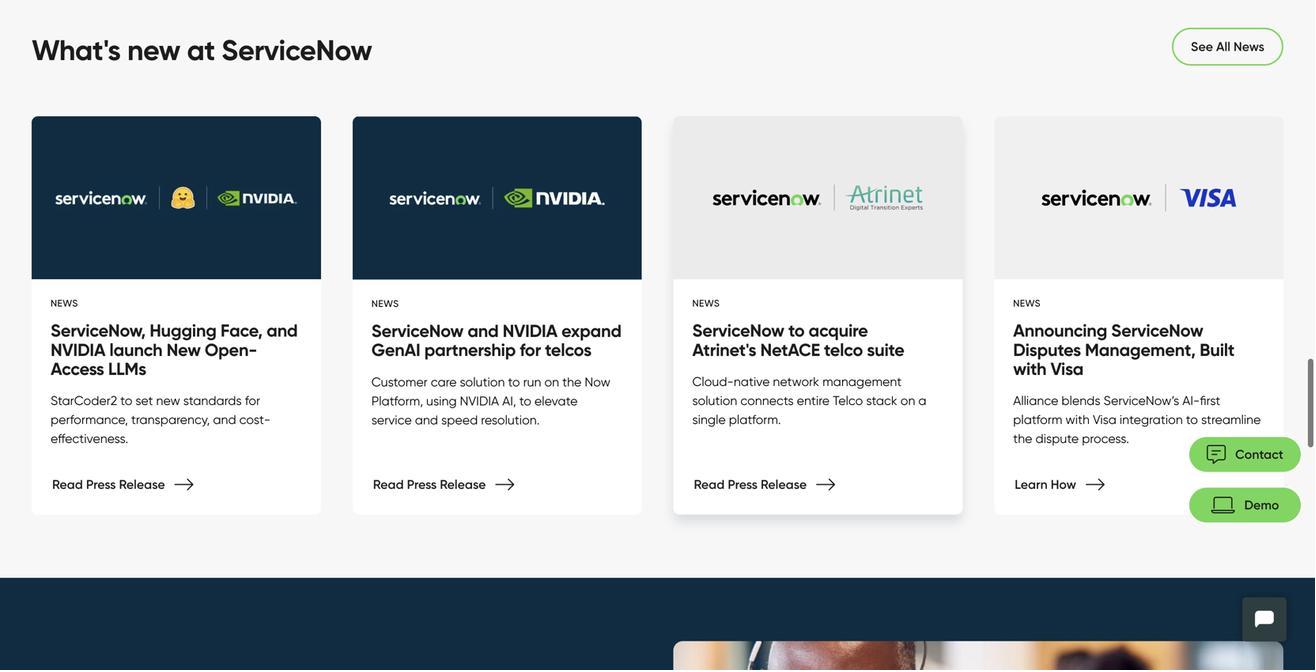 Task type: describe. For each thing, give the bounding box(es) containing it.
go to servicenow account image
[[1272, 22, 1292, 42]]



Task type: vqa. For each thing, say whether or not it's contained in the screenshot.
the "Go to ServiceNow account" icon
yes



